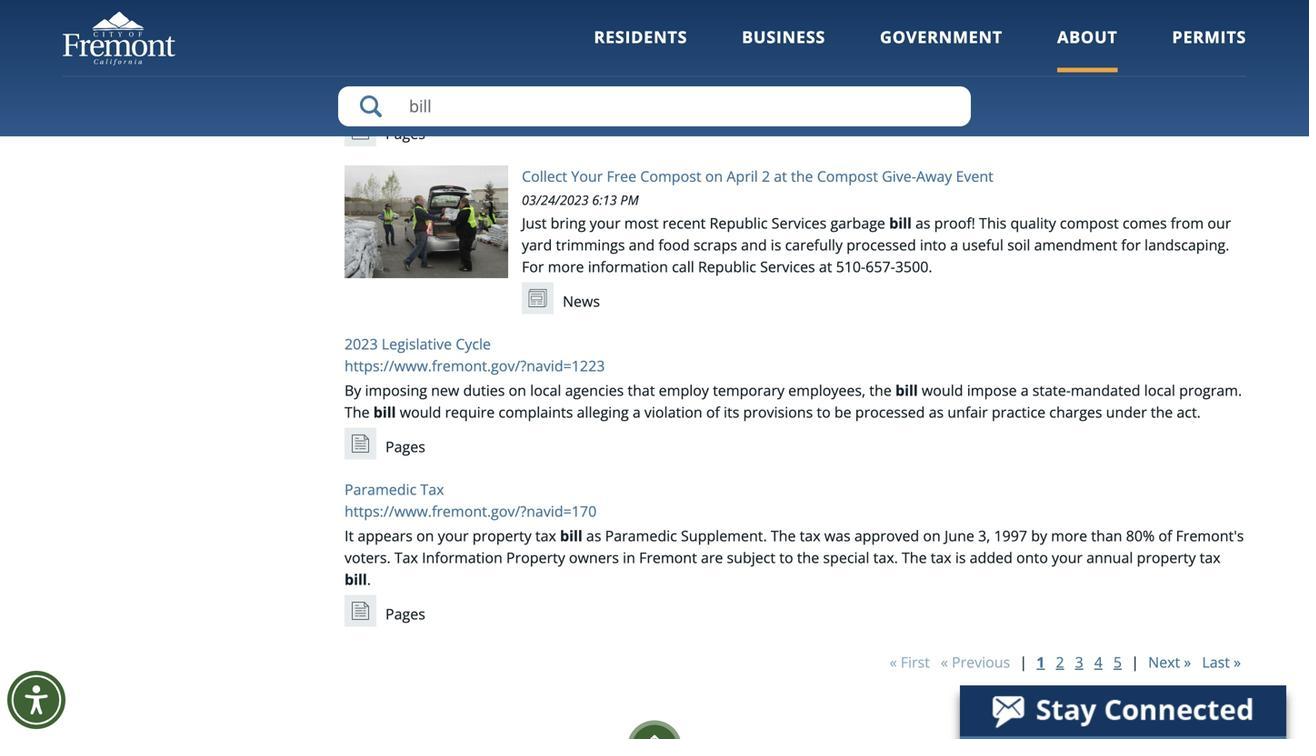 Task type: locate. For each thing, give the bounding box(es) containing it.
0 horizontal spatial of
[[426, 89, 440, 109]]

on
[[706, 166, 723, 186], [509, 381, 527, 400], [417, 526, 434, 546], [924, 526, 941, 546]]

2023
[[345, 334, 378, 354]]

0 horizontal spatial 2
[[762, 166, 771, 186]]

1 vertical spatial more
[[1052, 526, 1088, 546]]

soil
[[1008, 235, 1031, 255]]

1 vertical spatial tax
[[395, 548, 418, 568]]

is left carefully on the top right
[[771, 235, 782, 255]]

| right '5'
[[1132, 653, 1140, 672]]

of
[[426, 89, 440, 109], [707, 403, 720, 422], [1159, 526, 1173, 546]]

republic down scraps
[[699, 257, 757, 277]]

would down "imposing"
[[400, 403, 442, 422]]

collect your free compost on april 2 at the compost give-away event 03/24/2023 6:13 pm
[[522, 166, 994, 209]]

by left 75% at the top of page
[[1073, 67, 1089, 87]]

in right owners
[[623, 548, 636, 568]]

compost giveaway day, workers load bags in car image
[[345, 166, 509, 278]]

on left june
[[924, 526, 941, 546]]

0 horizontal spatial would
[[400, 403, 442, 422]]

by
[[1073, 67, 1089, 87], [1125, 67, 1142, 87], [1032, 526, 1048, 546]]

is inside as proof! this quality compost comes from our yard trimmings and food scraps and is carefully processed into a useful soil amendment for landscaping. for more information call republic services at 510-657-3500.
[[771, 235, 782, 255]]

a inside would impose a state-mandated local program. the
[[1021, 381, 1029, 400]]

your inside the as paramedic supplement. the tax was approved on june 3, 1997 by more than 80% of fremont's voters. tax information property owners in fremont are subject to the special tax. the tax is added onto your annual property tax bill .
[[1052, 548, 1083, 568]]

0 horizontal spatial waste
[[769, 45, 809, 65]]

more inside as proof! this quality compost comes from our yard trimmings and food scraps and is carefully processed into a useful soil amendment for landscaping. for more information call republic services at 510-657-3500.
[[548, 257, 585, 277]]

0 horizontal spatial new
[[431, 381, 460, 400]]

2 vertical spatial pages
[[386, 605, 426, 624]]

1 horizontal spatial more
[[1052, 526, 1088, 546]]

0 vertical spatial property
[[473, 526, 532, 546]]

at right april on the top
[[774, 166, 788, 186]]

more
[[548, 257, 585, 277], [1052, 526, 1088, 546]]

information
[[588, 257, 669, 277]]

global
[[444, 67, 485, 87]]

paramedic up appears
[[345, 480, 417, 499]]

practice
[[992, 403, 1046, 422]]

1 horizontal spatial local
[[1145, 381, 1176, 400]]

new up require
[[431, 381, 460, 400]]

1 horizontal spatial that
[[1191, 45, 1218, 65]]

|
[[1020, 653, 1028, 672], [1132, 653, 1140, 672]]

imposing
[[365, 381, 427, 400]]

2 left 3
[[1057, 653, 1065, 672]]

0 vertical spatial processed
[[847, 235, 917, 255]]

by down the greenhouse
[[1125, 67, 1142, 87]]

0 vertical spatial at
[[774, 166, 788, 186]]

would up the unfair
[[922, 381, 964, 400]]

2 vertical spatial as
[[587, 526, 602, 546]]

waste. up set
[[665, 45, 709, 65]]

local inside would impose a state-mandated local program. the
[[1145, 381, 1176, 400]]

0 horizontal spatial paramedic
[[345, 480, 417, 499]]

call
[[672, 257, 695, 277]]

1 vertical spatial of
[[707, 403, 720, 422]]

compost up "garbage"
[[818, 166, 879, 186]]

act.
[[1178, 403, 1202, 422]]

a
[[1003, 45, 1011, 65], [951, 235, 959, 255], [1021, 381, 1029, 400], [633, 403, 641, 422]]

permits
[[1173, 26, 1247, 48]]

special
[[824, 548, 870, 568]]

alleging
[[577, 403, 629, 422]]

and right scraps
[[742, 235, 767, 255]]

as left the unfair
[[929, 403, 944, 422]]

tax down june
[[931, 548, 952, 568]]

2 horizontal spatial of
[[1159, 526, 1173, 546]]

in inside the as paramedic supplement. the tax was approved on june 3, 1997 by more than 80% of fremont's voters. tax information property owners in fremont are subject to the special tax. the tax is added onto your annual property tax bill .
[[623, 548, 636, 568]]

1 horizontal spatial would
[[922, 381, 964, 400]]

1 horizontal spatial is
[[956, 548, 967, 568]]

the down by
[[345, 403, 370, 422]]

free
[[607, 166, 637, 186]]

1 vertical spatial waste.
[[524, 89, 567, 109]]

your up information
[[438, 526, 469, 546]]

» right next on the bottom right of the page
[[1185, 653, 1192, 672]]

republic up scraps
[[710, 213, 768, 233]]

0 vertical spatial food
[[489, 89, 520, 109]]

landfills up reduce
[[829, 45, 881, 65]]

1 vertical spatial food
[[659, 235, 690, 255]]

tax
[[536, 526, 557, 546], [800, 526, 821, 546], [931, 548, 952, 568], [1200, 548, 1221, 568]]

carefully
[[786, 235, 843, 255]]

gas
[[1164, 45, 1187, 65]]

0 vertical spatial waste.
[[665, 45, 709, 65]]

20%
[[394, 89, 422, 109]]

bill
[[374, 45, 396, 65], [890, 213, 912, 233], [896, 381, 919, 400], [374, 403, 396, 422], [560, 526, 583, 546], [345, 570, 367, 590]]

on up complaints
[[509, 381, 527, 400]]

3 pages from the top
[[386, 605, 426, 624]]

the right april on the top
[[791, 166, 814, 186]]

services up carefully on the top right
[[772, 213, 827, 233]]

to
[[460, 45, 474, 65], [426, 67, 440, 87], [797, 67, 811, 87], [1216, 67, 1230, 87], [817, 403, 831, 422], [780, 548, 794, 568]]

more inside the as paramedic supplement. the tax was approved on june 3, 1997 by more than 80% of fremont's voters. tax information property owners in fremont are subject to the special tax. the tax is added onto your annual property tax bill .
[[1052, 526, 1088, 546]]

tax up https://www.fremont.gov/?navid=170
[[421, 480, 444, 499]]

more down trimmings
[[548, 257, 585, 277]]

local up complaints
[[530, 381, 562, 400]]

compost
[[641, 166, 702, 186], [818, 166, 879, 186]]

5 link
[[1109, 651, 1128, 675]]

pages down "imposing"
[[386, 437, 426, 457]]

the bill
[[345, 45, 396, 65]]

the left special
[[798, 548, 820, 568]]

is down june
[[956, 548, 967, 568]]

0 vertical spatial landfills
[[829, 45, 881, 65]]

pages
[[386, 124, 426, 143], [386, 437, 426, 457], [386, 605, 426, 624]]

amendment
[[1035, 235, 1118, 255]]

of inside pertains to residential and commercial waste. organic waste in landfills causes methane, a powerful greenhouse gas that contributes to global warming. california has set new state targets to reduce compostable waste in landfills by 75% by 2025, and to rescue 20% of edible food waste.
[[426, 89, 440, 109]]

0 horizontal spatial local
[[530, 381, 562, 400]]

methane,
[[935, 45, 1000, 65]]

quality
[[1011, 213, 1057, 233]]

1 » from the left
[[1185, 653, 1192, 672]]

added
[[970, 548, 1013, 568]]

0 vertical spatial that
[[1191, 45, 1218, 65]]

0 vertical spatial more
[[548, 257, 585, 277]]

new right set
[[676, 67, 704, 87]]

tax inside the as paramedic supplement. the tax was approved on june 3, 1997 by more than 80% of fremont's voters. tax information property owners in fremont are subject to the special tax. the tax is added onto your annual property tax bill .
[[395, 548, 418, 568]]

1 horizontal spatial »
[[1235, 653, 1242, 672]]

temporary
[[713, 381, 785, 400]]

0 horizontal spatial is
[[771, 235, 782, 255]]

0 vertical spatial would
[[922, 381, 964, 400]]

a right into
[[951, 235, 959, 255]]

1 horizontal spatial food
[[659, 235, 690, 255]]

waste. down warming.
[[524, 89, 567, 109]]

of right the 80% in the right bottom of the page
[[1159, 526, 1173, 546]]

0 vertical spatial as
[[916, 213, 931, 233]]

0 horizontal spatial by
[[1032, 526, 1048, 546]]

1 horizontal spatial your
[[590, 213, 621, 233]]

5 | next »
[[1114, 653, 1192, 672]]

| left 1 at bottom right
[[1020, 653, 1028, 672]]

as up into
[[916, 213, 931, 233]]

yard
[[522, 235, 552, 255]]

2 horizontal spatial your
[[1052, 548, 1083, 568]]

0 vertical spatial new
[[676, 67, 704, 87]]

on inside the as paramedic supplement. the tax was approved on june 3, 1997 by more than 80% of fremont's voters. tax information property owners in fremont are subject to the special tax. the tax is added onto your annual property tax bill .
[[924, 526, 941, 546]]

into
[[921, 235, 947, 255]]

services down carefully on the top right
[[761, 257, 816, 277]]

new inside pertains to residential and commercial waste. organic waste in landfills causes methane, a powerful greenhouse gas that contributes to global warming. california has set new state targets to reduce compostable waste in landfills by 75% by 2025, and to rescue 20% of edible food waste.
[[676, 67, 704, 87]]

local up under
[[1145, 381, 1176, 400]]

in up reduce
[[812, 45, 825, 65]]

fremont's
[[1177, 526, 1245, 546]]

violation
[[645, 403, 703, 422]]

0 horizontal spatial more
[[548, 257, 585, 277]]

waste.
[[665, 45, 709, 65], [524, 89, 567, 109]]

a up practice on the right bottom of page
[[1021, 381, 1029, 400]]

tax down appears
[[395, 548, 418, 568]]

as up owners
[[587, 526, 602, 546]]

0 vertical spatial is
[[771, 235, 782, 255]]

the inside collect your free compost on april 2 at the compost give-away event 03/24/2023 6:13 pm
[[791, 166, 814, 186]]

Search text field
[[338, 86, 972, 126]]

compost up recent
[[641, 166, 702, 186]]

the inside would impose a state-mandated local program. the
[[345, 403, 370, 422]]

that right "gas"
[[1191, 45, 1218, 65]]

a down by imposing new duties on local agencies that employ temporary employees, the bill
[[633, 403, 641, 422]]

1 local from the left
[[530, 381, 562, 400]]

of left its
[[707, 403, 720, 422]]

on right appears
[[417, 526, 434, 546]]

pages down the 20%
[[386, 124, 426, 143]]

the right employees,
[[870, 381, 892, 400]]

1 vertical spatial at
[[819, 257, 833, 277]]

1 horizontal spatial in
[[812, 45, 825, 65]]

1 horizontal spatial tax
[[421, 480, 444, 499]]

at down carefully on the top right
[[819, 257, 833, 277]]

0 vertical spatial tax
[[421, 480, 444, 499]]

property down the 80% in the right bottom of the page
[[1138, 548, 1197, 568]]

targets
[[746, 67, 793, 87]]

2 vertical spatial in
[[623, 548, 636, 568]]

1 horizontal spatial of
[[707, 403, 720, 422]]

1 vertical spatial republic
[[699, 257, 757, 277]]

april
[[727, 166, 759, 186]]

contributes
[[345, 67, 422, 87]]

2 » from the left
[[1235, 653, 1242, 672]]

in down government at the right of the page
[[1000, 67, 1013, 87]]

0 horizontal spatial food
[[489, 89, 520, 109]]

1 | from the left
[[1020, 653, 1028, 672]]

1 vertical spatial 2
[[1057, 653, 1065, 672]]

residents link
[[594, 26, 688, 72]]

0 horizontal spatial |
[[1020, 653, 1028, 672]]

employ
[[659, 381, 710, 400]]

at
[[774, 166, 788, 186], [819, 257, 833, 277]]

are
[[701, 548, 724, 568]]

more left "than"
[[1052, 526, 1088, 546]]

away
[[917, 166, 953, 186]]

your down 6:13
[[590, 213, 621, 233]]

1 horizontal spatial new
[[676, 67, 704, 87]]

1 vertical spatial in
[[1000, 67, 1013, 87]]

our
[[1208, 213, 1232, 233]]

complaints
[[499, 403, 573, 422]]

organic
[[712, 45, 765, 65]]

june
[[945, 526, 975, 546]]

paramedic
[[345, 480, 417, 499], [605, 526, 678, 546]]

to right subject
[[780, 548, 794, 568]]

your right onto
[[1052, 548, 1083, 568]]

republic inside as proof! this quality compost comes from our yard trimmings and food scraps and is carefully processed into a useful soil amendment for landscaping. for more information call republic services at 510-657-3500.
[[699, 257, 757, 277]]

warming.
[[489, 67, 552, 87]]

0 horizontal spatial compost
[[641, 166, 702, 186]]

2 pages from the top
[[386, 437, 426, 457]]

local
[[530, 381, 562, 400], [1145, 381, 1176, 400]]

1 horizontal spatial compost
[[818, 166, 879, 186]]

0 vertical spatial services
[[772, 213, 827, 233]]

1 vertical spatial pages
[[386, 437, 426, 457]]

the
[[345, 45, 370, 65], [345, 403, 370, 422], [771, 526, 796, 546], [902, 548, 927, 568]]

processed right be at the bottom
[[856, 403, 926, 422]]

2 vertical spatial your
[[1052, 548, 1083, 568]]

waste down methane,
[[957, 67, 997, 87]]

pages down voters.
[[386, 605, 426, 624]]

80%
[[1127, 526, 1155, 546]]

0 vertical spatial 2
[[762, 166, 771, 186]]

2 vertical spatial of
[[1159, 526, 1173, 546]]

1 vertical spatial property
[[1138, 548, 1197, 568]]

2 local from the left
[[1145, 381, 1176, 400]]

0 horizontal spatial »
[[1185, 653, 1192, 672]]

the up contributes
[[345, 45, 370, 65]]

0 horizontal spatial your
[[438, 526, 469, 546]]

1 pages from the top
[[386, 124, 426, 143]]

1 vertical spatial is
[[956, 548, 967, 568]]

owners
[[569, 548, 619, 568]]

to inside the as paramedic supplement. the tax was approved on june 3, 1997 by more than 80% of fremont's voters. tax information property owners in fremont are subject to the special tax. the tax is added onto your annual property tax bill .
[[780, 548, 794, 568]]

1 horizontal spatial landfills
[[1017, 67, 1069, 87]]

0 horizontal spatial at
[[774, 166, 788, 186]]

waste up targets
[[769, 45, 809, 65]]

property down https://www.fremont.gov/?navid=170
[[473, 526, 532, 546]]

as inside the as paramedic supplement. the tax was approved on june 3, 1997 by more than 80% of fremont's voters. tax information property owners in fremont are subject to the special tax. the tax is added onto your annual property tax bill .
[[587, 526, 602, 546]]

as for is
[[587, 526, 602, 546]]

0 horizontal spatial in
[[623, 548, 636, 568]]

2 right april on the top
[[762, 166, 771, 186]]

set
[[652, 67, 672, 87]]

collect
[[522, 166, 568, 186]]

on left april on the top
[[706, 166, 723, 186]]

by up onto
[[1032, 526, 1048, 546]]

1 horizontal spatial |
[[1132, 653, 1140, 672]]

landfills down powerful
[[1017, 67, 1069, 87]]

0 vertical spatial paramedic
[[345, 480, 417, 499]]

food up call
[[659, 235, 690, 255]]

of right the 20%
[[426, 89, 440, 109]]

and down most
[[629, 235, 655, 255]]

0 vertical spatial your
[[590, 213, 621, 233]]

as inside as proof! this quality compost comes from our yard trimmings and food scraps and is carefully processed into a useful soil amendment for landscaping. for more information call republic services at 510-657-3500.
[[916, 213, 931, 233]]

0 vertical spatial pages
[[386, 124, 426, 143]]

pages for pertains to residential and commercial waste. organic waste in landfills causes methane, a powerful greenhouse gas that contributes to global warming. california has set new state targets to reduce compostable waste in landfills by 75% by 2025, and to rescue 20% of edible food waste.
[[386, 124, 426, 143]]

processed up 657- on the right top of the page
[[847, 235, 917, 255]]

0 vertical spatial of
[[426, 89, 440, 109]]

most
[[625, 213, 659, 233]]

1 vertical spatial your
[[438, 526, 469, 546]]

1 horizontal spatial property
[[1138, 548, 1197, 568]]

paramedic up fremont on the bottom
[[605, 526, 678, 546]]

a left powerful
[[1003, 45, 1011, 65]]

from
[[1171, 213, 1205, 233]]

bill down voters.
[[345, 570, 367, 590]]

1 vertical spatial services
[[761, 257, 816, 277]]

0 vertical spatial waste
[[769, 45, 809, 65]]

food down warming.
[[489, 89, 520, 109]]

1 horizontal spatial paramedic
[[605, 526, 678, 546]]

republic
[[710, 213, 768, 233], [699, 257, 757, 277]]

property inside the as paramedic supplement. the tax was approved on june 3, 1997 by more than 80% of fremont's voters. tax information property owners in fremont are subject to the special tax. the tax is added onto your annual property tax bill .
[[1138, 548, 1197, 568]]

1 vertical spatial waste
[[957, 67, 997, 87]]

https://www.fremont.gov/?navid=170
[[345, 502, 597, 521]]

subject
[[727, 548, 776, 568]]

event
[[957, 166, 994, 186]]

for
[[1122, 235, 1142, 255]]

1 vertical spatial paramedic
[[605, 526, 678, 546]]

1 horizontal spatial at
[[819, 257, 833, 277]]

tax left was on the bottom of page
[[800, 526, 821, 546]]

2 horizontal spatial by
[[1125, 67, 1142, 87]]

that up violation
[[628, 381, 655, 400]]

to left reduce
[[797, 67, 811, 87]]

1 vertical spatial that
[[628, 381, 655, 400]]

» right 'last'
[[1235, 653, 1242, 672]]

paramedic inside the as paramedic supplement. the tax was approved on june 3, 1997 by more than 80% of fremont's voters. tax information property owners in fremont are subject to the special tax. the tax is added onto your annual property tax bill .
[[605, 526, 678, 546]]

be
[[835, 403, 852, 422]]

0 horizontal spatial tax
[[395, 548, 418, 568]]

tax
[[421, 480, 444, 499], [395, 548, 418, 568]]



Task type: vqa. For each thing, say whether or not it's contained in the screenshot.
Transit Oriented Development link
no



Task type: describe. For each thing, give the bounding box(es) containing it.
on inside collect your free compost on april 2 at the compost give-away event 03/24/2023 6:13 pm
[[706, 166, 723, 186]]

0 horizontal spatial landfills
[[829, 45, 881, 65]]

greenhouse
[[1080, 45, 1160, 65]]

and down "gas"
[[1186, 67, 1212, 87]]

to up global on the top left of page
[[460, 45, 474, 65]]

reduce
[[814, 67, 862, 87]]

agencies
[[565, 381, 624, 400]]

next » link
[[1144, 651, 1197, 675]]

2 horizontal spatial in
[[1000, 67, 1013, 87]]

0 horizontal spatial waste.
[[524, 89, 567, 109]]

1
[[1037, 653, 1046, 672]]

tax.
[[874, 548, 899, 568]]

food inside as proof! this quality compost comes from our yard trimmings and food scraps and is carefully processed into a useful soil amendment for landscaping. for more information call republic services at 510-657-3500.
[[659, 235, 690, 255]]

paramedic tax https://www.fremont.gov/?navid=170
[[345, 480, 597, 521]]

news
[[563, 292, 600, 311]]

to left be at the bottom
[[817, 403, 831, 422]]

commercial
[[582, 45, 661, 65]]

1 horizontal spatial 2
[[1057, 653, 1065, 672]]

0 vertical spatial in
[[812, 45, 825, 65]]

state
[[708, 67, 742, 87]]

bill up owners
[[560, 526, 583, 546]]

tax down fremont's on the right
[[1200, 548, 1221, 568]]

services inside as proof! this quality compost comes from our yard trimmings and food scraps and is carefully processed into a useful soil amendment for landscaping. for more information call republic services at 510-657-3500.
[[761, 257, 816, 277]]

bill down "imposing"
[[374, 403, 396, 422]]

this
[[980, 213, 1007, 233]]

supplement.
[[681, 526, 767, 546]]

1 horizontal spatial by
[[1073, 67, 1089, 87]]

duties
[[463, 381, 505, 400]]

last » link
[[1197, 651, 1247, 675]]

give-
[[882, 166, 917, 186]]

landscaping.
[[1145, 235, 1230, 255]]

to down pertains
[[426, 67, 440, 87]]

a inside pertains to residential and commercial waste. organic waste in landfills causes methane, a powerful greenhouse gas that contributes to global warming. california has set new state targets to reduce compostable waste in landfills by 75% by 2025, and to rescue 20% of edible food waste.
[[1003, 45, 1011, 65]]

.
[[367, 570, 371, 590]]

4
[[1095, 653, 1103, 672]]

0 horizontal spatial property
[[473, 526, 532, 546]]

comes
[[1123, 213, 1168, 233]]

1 horizontal spatial waste.
[[665, 45, 709, 65]]

paramedic inside the paramedic tax https://www.fremont.gov/?navid=170
[[345, 480, 417, 499]]

would inside would impose a state-mandated local program. the
[[922, 381, 964, 400]]

business link
[[742, 26, 826, 72]]

stay connected image
[[961, 686, 1285, 737]]

property
[[507, 548, 566, 568]]

tax inside the paramedic tax https://www.fremont.gov/?navid=170
[[421, 480, 444, 499]]

1 vertical spatial would
[[400, 403, 442, 422]]

657-
[[866, 257, 896, 277]]

it appears on your property tax bill
[[345, 526, 583, 546]]

its
[[724, 403, 740, 422]]

than
[[1092, 526, 1123, 546]]

it
[[345, 526, 354, 546]]

a inside as proof! this quality compost comes from our yard trimmings and food scraps and is carefully processed into a useful soil amendment for landscaping. for more information call republic services at 510-657-3500.
[[951, 235, 959, 255]]

2 compost from the left
[[818, 166, 879, 186]]

the left act.
[[1151, 403, 1174, 422]]

bill inside the as paramedic supplement. the tax was approved on june 3, 1997 by more than 80% of fremont's voters. tax information property owners in fremont are subject to the special tax. the tax is added onto your annual property tax bill .
[[345, 570, 367, 590]]

4 link
[[1090, 651, 1109, 675]]

was
[[825, 526, 851, 546]]

2023 legislative cycle https://www.fremont.gov/?navid=1223
[[345, 334, 605, 376]]

powerful
[[1015, 45, 1076, 65]]

as for 657-
[[916, 213, 931, 233]]

compost
[[1061, 213, 1120, 233]]

1 vertical spatial processed
[[856, 403, 926, 422]]

to down 'permits'
[[1216, 67, 1230, 87]]

pm
[[621, 191, 639, 209]]

processed inside as proof! this quality compost comes from our yard trimmings and food scraps and is carefully processed into a useful soil amendment for landscaping. for more information call republic services at 510-657-3500.
[[847, 235, 917, 255]]

garbage
[[831, 213, 886, 233]]

california
[[556, 67, 620, 87]]

1 compost from the left
[[641, 166, 702, 186]]

require
[[445, 403, 495, 422]]

local for on
[[530, 381, 562, 400]]

bill up contributes
[[374, 45, 396, 65]]

annual
[[1087, 548, 1134, 568]]

by imposing new duties on local agencies that employ temporary employees, the bill
[[345, 381, 919, 400]]

is inside the as paramedic supplement. the tax was approved on june 3, 1997 by more than 80% of fremont's voters. tax information property owners in fremont are subject to the special tax. the tax is added onto your annual property tax bill .
[[956, 548, 967, 568]]

bring
[[551, 213, 586, 233]]

recent
[[663, 213, 706, 233]]

for
[[522, 257, 544, 277]]

pertains
[[400, 45, 456, 65]]

1 vertical spatial as
[[929, 403, 944, 422]]

compostable
[[865, 67, 953, 87]]

03/24/2023
[[522, 191, 589, 209]]

at inside as proof! this quality compost comes from our yard trimmings and food scraps and is carefully processed into a useful soil amendment for landscaping. for more information call republic services at 510-657-3500.
[[819, 257, 833, 277]]

food inside pertains to residential and commercial waste. organic waste in landfills causes methane, a powerful greenhouse gas that contributes to global warming. california has set new state targets to reduce compostable waste in landfills by 75% by 2025, and to rescue 20% of edible food waste.
[[489, 89, 520, 109]]

2 inside collect your free compost on april 2 at the compost give-away event 03/24/2023 6:13 pm
[[762, 166, 771, 186]]

bill right "garbage"
[[890, 213, 912, 233]]

next
[[1149, 653, 1181, 672]]

residents
[[594, 26, 688, 48]]

and up california
[[552, 45, 578, 65]]

pages for would impose a state-mandated local program. the
[[386, 437, 426, 457]]

the right tax.
[[902, 548, 927, 568]]

0 vertical spatial republic
[[710, 213, 768, 233]]

3500.
[[896, 257, 933, 277]]

at inside collect your free compost on april 2 at the compost give-away event 03/24/2023 6:13 pm
[[774, 166, 788, 186]]

1 horizontal spatial waste
[[957, 67, 997, 87]]

2025,
[[1145, 67, 1182, 87]]

state-
[[1033, 381, 1071, 400]]

just
[[522, 213, 547, 233]]

onto
[[1017, 548, 1049, 568]]

as proof! this quality compost comes from our yard trimmings and food scraps and is carefully processed into a useful soil amendment for landscaping. for more information call republic services at 510-657-3500.
[[522, 213, 1232, 277]]

information
[[422, 548, 503, 568]]

voters.
[[345, 548, 391, 568]]

useful
[[963, 235, 1004, 255]]

cycle
[[456, 334, 491, 354]]

3
[[1076, 653, 1084, 672]]

by
[[345, 381, 361, 400]]

unfair
[[948, 403, 989, 422]]

government link
[[881, 26, 1003, 72]]

under
[[1107, 403, 1148, 422]]

proof!
[[935, 213, 976, 233]]

3,
[[979, 526, 991, 546]]

510-
[[837, 257, 866, 277]]

about link
[[1058, 26, 1118, 72]]

approved
[[855, 526, 920, 546]]

the up subject
[[771, 526, 796, 546]]

of inside the as paramedic supplement. the tax was approved on june 3, 1997 by more than 80% of fremont's voters. tax information property owners in fremont are subject to the special tax. the tax is added onto your annual property tax bill .
[[1159, 526, 1173, 546]]

that inside pertains to residential and commercial waste. organic waste in landfills causes methane, a powerful greenhouse gas that contributes to global warming. california has set new state targets to reduce compostable waste in landfills by 75% by 2025, and to rescue 20% of edible food waste.
[[1191, 45, 1218, 65]]

appears
[[358, 526, 413, 546]]

bill right employees,
[[896, 381, 919, 400]]

last
[[1203, 653, 1231, 672]]

about
[[1058, 26, 1118, 48]]

1 vertical spatial landfills
[[1017, 67, 1069, 87]]

provisions
[[744, 403, 813, 422]]

1997
[[995, 526, 1028, 546]]

your
[[572, 166, 603, 186]]

bill would require complaints alleging a violation of its provisions to be processed as unfair practice charges under the act.
[[374, 403, 1202, 422]]

by inside the as paramedic supplement. the tax was approved on june 3, 1997 by more than 80% of fremont's voters. tax information property owners in fremont are subject to the special tax. the tax is added onto your annual property tax bill .
[[1032, 526, 1048, 546]]

the inside the as paramedic supplement. the tax was approved on june 3, 1997 by more than 80% of fremont's voters. tax information property owners in fremont are subject to the special tax. the tax is added onto your annual property tax bill .
[[798, 548, 820, 568]]

2 | from the left
[[1132, 653, 1140, 672]]

0 horizontal spatial that
[[628, 381, 655, 400]]

permits link
[[1173, 26, 1247, 72]]

rescue
[[345, 89, 390, 109]]

impose
[[968, 381, 1018, 400]]

collect your free compost on april 2 at the compost give-away event link
[[522, 166, 994, 187]]

| 1
[[1016, 653, 1046, 672]]

tax up property in the bottom of the page
[[536, 526, 557, 546]]

residential
[[477, 45, 549, 65]]

1 vertical spatial new
[[431, 381, 460, 400]]

local for mandated
[[1145, 381, 1176, 400]]



